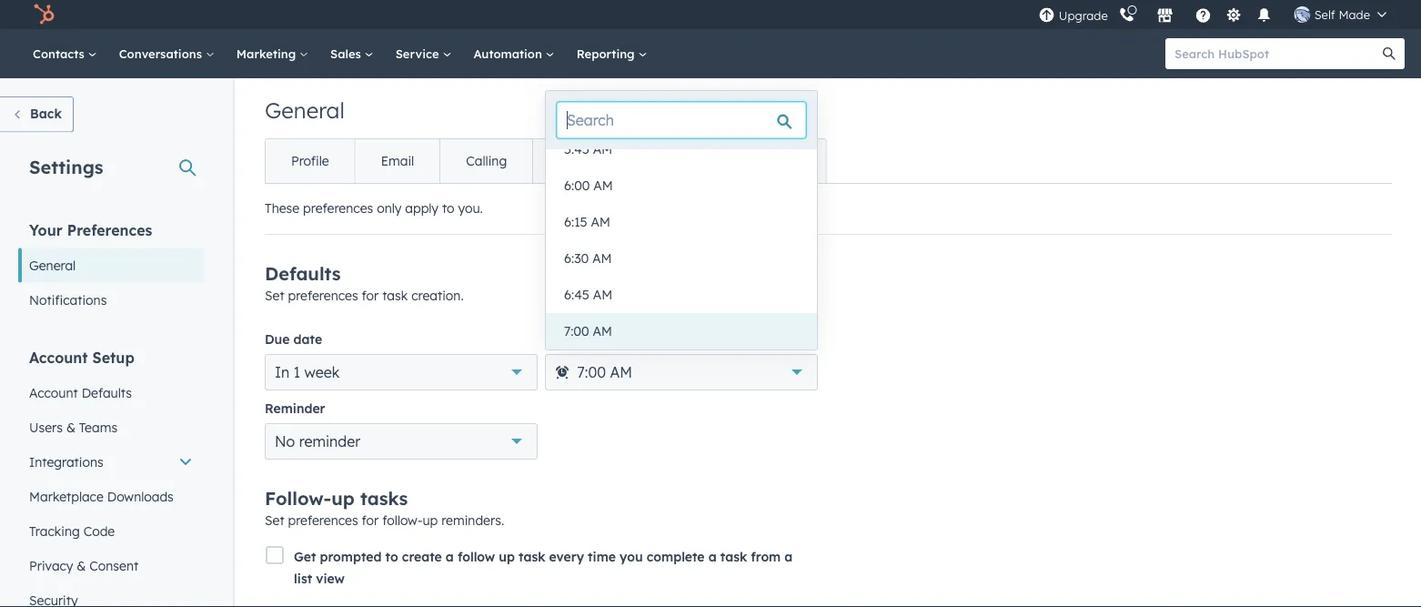 Task type: describe. For each thing, give the bounding box(es) containing it.
apply
[[405, 200, 439, 216]]

calendar link
[[533, 139, 639, 183]]

notifications image
[[1257, 8, 1273, 25]]

reminder
[[265, 401, 325, 416]]

back
[[30, 106, 62, 122]]

contacts
[[33, 46, 88, 61]]

settings
[[29, 155, 103, 178]]

am for 5:45 am button
[[593, 141, 613, 157]]

these preferences only apply to you.
[[265, 200, 483, 216]]

help image
[[1196, 8, 1212, 25]]

6:45
[[564, 287, 590, 303]]

email
[[381, 153, 414, 169]]

6:00 am button
[[546, 168, 817, 204]]

due time
[[545, 331, 602, 347]]

integrations button
[[18, 445, 204, 479]]

back link
[[0, 96, 74, 132]]

Search HubSpot search field
[[1166, 38, 1389, 69]]

date
[[294, 331, 322, 347]]

you.
[[458, 200, 483, 216]]

automation
[[474, 46, 546, 61]]

settings image
[[1226, 8, 1243, 24]]

every
[[549, 549, 584, 565]]

defaults set preferences for task creation.
[[265, 262, 464, 304]]

am for 6:30 am 'button'
[[593, 250, 612, 266]]

calling
[[466, 153, 507, 169]]

privacy & consent
[[29, 558, 139, 574]]

calendar
[[559, 153, 613, 169]]

search image
[[1384, 47, 1396, 60]]

5:45 am button
[[546, 131, 817, 168]]

am for "6:00 am" "button"
[[594, 178, 613, 193]]

security
[[752, 153, 800, 169]]

email link
[[355, 139, 440, 183]]

security link
[[725, 139, 826, 183]]

am inside popup button
[[610, 363, 633, 381]]

due for due time
[[545, 331, 570, 347]]

marketplace downloads link
[[18, 479, 204, 514]]

notifications button
[[1250, 0, 1281, 29]]

time inside get prompted to create a follow up task every time you complete a task from a list view
[[588, 549, 616, 565]]

for inside the defaults set preferences for task creation.
[[362, 288, 379, 304]]

get
[[294, 549, 316, 565]]

marketplaces image
[[1158, 8, 1174, 25]]

you
[[620, 549, 643, 565]]

no
[[275, 432, 295, 451]]

for inside follow-up tasks set preferences for follow-up reminders.
[[362, 513, 379, 528]]

preferences inside follow-up tasks set preferences for follow-up reminders.
[[288, 513, 358, 528]]

7:00 am inside button
[[564, 323, 613, 339]]

6:15 am
[[564, 214, 611, 230]]

creation.
[[412, 288, 464, 304]]

1 horizontal spatial general
[[265, 96, 345, 124]]

Search search field
[[557, 102, 807, 138]]

menu containing self made
[[1038, 0, 1400, 29]]

7:00 am button
[[545, 354, 818, 391]]

tracking code link
[[18, 514, 204, 548]]

notifications link
[[18, 283, 204, 317]]

marketing
[[237, 46, 300, 61]]

0 vertical spatial time
[[574, 331, 602, 347]]

privacy & consent link
[[18, 548, 204, 583]]

6:45 am
[[564, 287, 613, 303]]

get prompted to create a follow up task every time you complete a task from a list view
[[294, 549, 793, 587]]

search button
[[1375, 38, 1406, 69]]

to inside get prompted to create a follow up task every time you complete a task from a list view
[[386, 549, 398, 565]]

prompted
[[320, 549, 382, 565]]

tasks link
[[639, 139, 725, 183]]

1 horizontal spatial task
[[519, 549, 546, 565]]

6:00
[[564, 178, 590, 193]]

hubspot image
[[33, 4, 55, 25]]

conversations
[[119, 46, 206, 61]]

profile
[[291, 153, 329, 169]]

6:15 am button
[[546, 204, 817, 240]]

reminders.
[[442, 513, 504, 528]]

settings link
[[1223, 5, 1246, 24]]

2 a from the left
[[709, 549, 717, 565]]

ruby anderson image
[[1295, 6, 1312, 23]]

your
[[29, 221, 63, 239]]

in 1 week
[[275, 363, 340, 381]]

tracking code
[[29, 523, 115, 539]]

no reminder button
[[265, 423, 538, 460]]

& for privacy
[[77, 558, 86, 574]]

6:15
[[564, 214, 588, 230]]

upgrade
[[1059, 8, 1109, 23]]

service
[[396, 46, 443, 61]]

list
[[294, 571, 312, 587]]

preferences inside the defaults set preferences for task creation.
[[288, 288, 358, 304]]

downloads
[[107, 488, 174, 504]]

navigation containing profile
[[265, 138, 827, 184]]

teams
[[79, 419, 118, 435]]

conversations link
[[108, 29, 226, 78]]

profile link
[[266, 139, 355, 183]]

marketplaces button
[[1147, 0, 1185, 29]]

follow
[[458, 549, 495, 565]]

defaults inside the defaults set preferences for task creation.
[[265, 262, 341, 285]]

users
[[29, 419, 63, 435]]

account defaults link
[[18, 376, 204, 410]]

self made
[[1315, 7, 1371, 22]]

from
[[751, 549, 781, 565]]

am for 6:45 am button
[[593, 287, 613, 303]]

tasks
[[665, 153, 700, 169]]



Task type: vqa. For each thing, say whether or not it's contained in the screenshot.
1st Due from right
yes



Task type: locate. For each thing, give the bounding box(es) containing it.
defaults up users & teams 'link'
[[82, 385, 132, 401]]

general inside general 'link'
[[29, 257, 76, 273]]

1 horizontal spatial a
[[709, 549, 717, 565]]

preferences down follow-
[[288, 513, 358, 528]]

task inside the defaults set preferences for task creation.
[[383, 288, 408, 304]]

2 horizontal spatial task
[[721, 549, 748, 565]]

only
[[377, 200, 402, 216]]

6:30 am button
[[546, 240, 817, 277]]

6:00 am
[[564, 178, 613, 193]]

1 vertical spatial 7:00
[[578, 363, 606, 381]]

2 set from the top
[[265, 513, 285, 528]]

0 horizontal spatial due
[[265, 331, 290, 347]]

am down 6:45 am
[[593, 323, 613, 339]]

hubspot link
[[22, 4, 68, 25]]

7:00 inside popup button
[[578, 363, 606, 381]]

am
[[593, 141, 613, 157], [594, 178, 613, 193], [591, 214, 611, 230], [593, 250, 612, 266], [593, 287, 613, 303], [593, 323, 613, 339], [610, 363, 633, 381]]

0 vertical spatial preferences
[[303, 200, 373, 216]]

& inside 'link'
[[66, 419, 76, 435]]

account inside "link"
[[29, 385, 78, 401]]

time left the you
[[588, 549, 616, 565]]

users & teams link
[[18, 410, 204, 445]]

1 vertical spatial general
[[29, 257, 76, 273]]

5:45
[[564, 141, 590, 157]]

in 1 week button
[[265, 354, 538, 391]]

set inside follow-up tasks set preferences for follow-up reminders.
[[265, 513, 285, 528]]

1 a from the left
[[446, 549, 454, 565]]

task left the from
[[721, 549, 748, 565]]

upgrade image
[[1039, 8, 1056, 24]]

preferences left only
[[303, 200, 373, 216]]

tracking
[[29, 523, 80, 539]]

1 vertical spatial defaults
[[82, 385, 132, 401]]

tasks
[[360, 487, 408, 510]]

automation link
[[463, 29, 566, 78]]

6:45 am button
[[546, 277, 817, 313]]

general link
[[18, 248, 204, 283]]

in
[[275, 363, 290, 381]]

6:30 am
[[564, 250, 612, 266]]

contacts link
[[22, 29, 108, 78]]

marketplace
[[29, 488, 104, 504]]

am for 7:00 am button on the bottom of the page
[[593, 323, 613, 339]]

am inside button
[[591, 214, 611, 230]]

consent
[[89, 558, 139, 574]]

1 vertical spatial 7:00 am
[[578, 363, 633, 381]]

2 vertical spatial up
[[499, 549, 515, 565]]

0 horizontal spatial &
[[66, 419, 76, 435]]

task left every
[[519, 549, 546, 565]]

preferences up date
[[288, 288, 358, 304]]

1 vertical spatial preferences
[[288, 288, 358, 304]]

follow-
[[383, 513, 423, 528]]

account up account defaults
[[29, 348, 88, 366]]

complete
[[647, 549, 705, 565]]

account up users
[[29, 385, 78, 401]]

grid grid
[[546, 131, 817, 350]]

1 due from the left
[[265, 331, 290, 347]]

3 a from the left
[[785, 549, 793, 565]]

1 vertical spatial up
[[423, 513, 438, 528]]

am inside 'button'
[[593, 250, 612, 266]]

1 vertical spatial to
[[386, 549, 398, 565]]

7:00 inside button
[[564, 323, 590, 339]]

due
[[265, 331, 290, 347], [545, 331, 570, 347]]

& right privacy
[[77, 558, 86, 574]]

7:00 am down due time
[[578, 363, 633, 381]]

6:30
[[564, 250, 589, 266]]

up up create
[[423, 513, 438, 528]]

set inside the defaults set preferences for task creation.
[[265, 288, 285, 304]]

1
[[294, 363, 301, 381]]

1 horizontal spatial to
[[442, 200, 455, 216]]

due down 6:45
[[545, 331, 570, 347]]

1 vertical spatial account
[[29, 385, 78, 401]]

for down tasks
[[362, 513, 379, 528]]

setup
[[92, 348, 135, 366]]

7:00 am inside popup button
[[578, 363, 633, 381]]

7:00 am
[[564, 323, 613, 339], [578, 363, 633, 381]]

account for account setup
[[29, 348, 88, 366]]

0 vertical spatial to
[[442, 200, 455, 216]]

& for users
[[66, 419, 76, 435]]

1 horizontal spatial &
[[77, 558, 86, 574]]

7:00
[[564, 323, 590, 339], [578, 363, 606, 381]]

5:45 am
[[564, 141, 613, 157]]

2 vertical spatial preferences
[[288, 513, 358, 528]]

a left follow
[[446, 549, 454, 565]]

calling link
[[440, 139, 533, 183]]

am right 6:15
[[591, 214, 611, 230]]

navigation
[[265, 138, 827, 184]]

your preferences
[[29, 221, 152, 239]]

made
[[1339, 7, 1371, 22]]

0 horizontal spatial general
[[29, 257, 76, 273]]

0 vertical spatial up
[[332, 487, 355, 510]]

am down 7:00 am button on the bottom of the page
[[610, 363, 633, 381]]

0 vertical spatial general
[[265, 96, 345, 124]]

time down 6:45 am
[[574, 331, 602, 347]]

due left date
[[265, 331, 290, 347]]

am for 6:15 am button
[[591, 214, 611, 230]]

account setup element
[[18, 347, 204, 607]]

to left create
[[386, 549, 398, 565]]

general
[[265, 96, 345, 124], [29, 257, 76, 273]]

reporting
[[577, 46, 639, 61]]

0 horizontal spatial up
[[332, 487, 355, 510]]

for
[[362, 288, 379, 304], [362, 513, 379, 528]]

integrations
[[29, 454, 104, 470]]

0 vertical spatial &
[[66, 419, 76, 435]]

calling icon image
[[1119, 7, 1136, 23]]

create
[[402, 549, 442, 565]]

am right 6:45
[[593, 287, 613, 303]]

am inside button
[[593, 287, 613, 303]]

2 horizontal spatial up
[[499, 549, 515, 565]]

due date
[[265, 331, 322, 347]]

menu
[[1038, 0, 1400, 29]]

2 for from the top
[[362, 513, 379, 528]]

sales
[[330, 46, 365, 61]]

these
[[265, 200, 300, 216]]

account defaults
[[29, 385, 132, 401]]

0 vertical spatial defaults
[[265, 262, 341, 285]]

0 horizontal spatial task
[[383, 288, 408, 304]]

0 vertical spatial for
[[362, 288, 379, 304]]

marketing link
[[226, 29, 320, 78]]

task
[[383, 288, 408, 304], [519, 549, 546, 565], [721, 549, 748, 565]]

sales link
[[320, 29, 385, 78]]

2 account from the top
[[29, 385, 78, 401]]

self made button
[[1284, 0, 1398, 29]]

7:00 am button
[[546, 313, 817, 350]]

follow-
[[265, 487, 332, 510]]

a right the from
[[785, 549, 793, 565]]

0 horizontal spatial defaults
[[82, 385, 132, 401]]

0 vertical spatial set
[[265, 288, 285, 304]]

account setup
[[29, 348, 135, 366]]

general down your
[[29, 257, 76, 273]]

1 horizontal spatial defaults
[[265, 262, 341, 285]]

marketplace downloads
[[29, 488, 174, 504]]

defaults inside account defaults "link"
[[82, 385, 132, 401]]

service link
[[385, 29, 463, 78]]

1 vertical spatial set
[[265, 513, 285, 528]]

task left creation.
[[383, 288, 408, 304]]

notifications
[[29, 292, 107, 308]]

1 horizontal spatial due
[[545, 331, 570, 347]]

am right the "6:30"
[[593, 250, 612, 266]]

a right complete at the bottom left
[[709, 549, 717, 565]]

up right follow
[[499, 549, 515, 565]]

0 horizontal spatial to
[[386, 549, 398, 565]]

1 account from the top
[[29, 348, 88, 366]]

& right users
[[66, 419, 76, 435]]

self
[[1315, 7, 1336, 22]]

1 horizontal spatial up
[[423, 513, 438, 528]]

no reminder
[[275, 432, 361, 451]]

am inside "button"
[[594, 178, 613, 193]]

reporting link
[[566, 29, 659, 78]]

up inside get prompted to create a follow up task every time you complete a task from a list view
[[499, 549, 515, 565]]

defaults up date
[[265, 262, 341, 285]]

0 vertical spatial 7:00
[[564, 323, 590, 339]]

preferences
[[303, 200, 373, 216], [288, 288, 358, 304], [288, 513, 358, 528]]

set up due date
[[265, 288, 285, 304]]

due for due date
[[265, 331, 290, 347]]

up left tasks
[[332, 487, 355, 510]]

help button
[[1189, 0, 1220, 29]]

time
[[574, 331, 602, 347], [588, 549, 616, 565]]

follow-up tasks set preferences for follow-up reminders.
[[265, 487, 504, 528]]

to left you.
[[442, 200, 455, 216]]

set down follow-
[[265, 513, 285, 528]]

calling icon button
[[1112, 3, 1143, 27]]

your preferences element
[[18, 220, 204, 317]]

preferences
[[67, 221, 152, 239]]

privacy
[[29, 558, 73, 574]]

code
[[83, 523, 115, 539]]

am right 5:45
[[593, 141, 613, 157]]

am right 6:00
[[594, 178, 613, 193]]

0 vertical spatial account
[[29, 348, 88, 366]]

general up profile
[[265, 96, 345, 124]]

0 vertical spatial 7:00 am
[[564, 323, 613, 339]]

7:00 down due time
[[578, 363, 606, 381]]

2 due from the left
[[545, 331, 570, 347]]

0 horizontal spatial a
[[446, 549, 454, 565]]

users & teams
[[29, 419, 118, 435]]

1 set from the top
[[265, 288, 285, 304]]

7:00 am down 6:45 am
[[564, 323, 613, 339]]

1 vertical spatial &
[[77, 558, 86, 574]]

for left creation.
[[362, 288, 379, 304]]

1 for from the top
[[362, 288, 379, 304]]

7:00 down 6:45
[[564, 323, 590, 339]]

2 horizontal spatial a
[[785, 549, 793, 565]]

1 vertical spatial time
[[588, 549, 616, 565]]

defaults
[[265, 262, 341, 285], [82, 385, 132, 401]]

1 vertical spatial for
[[362, 513, 379, 528]]

account for account defaults
[[29, 385, 78, 401]]



